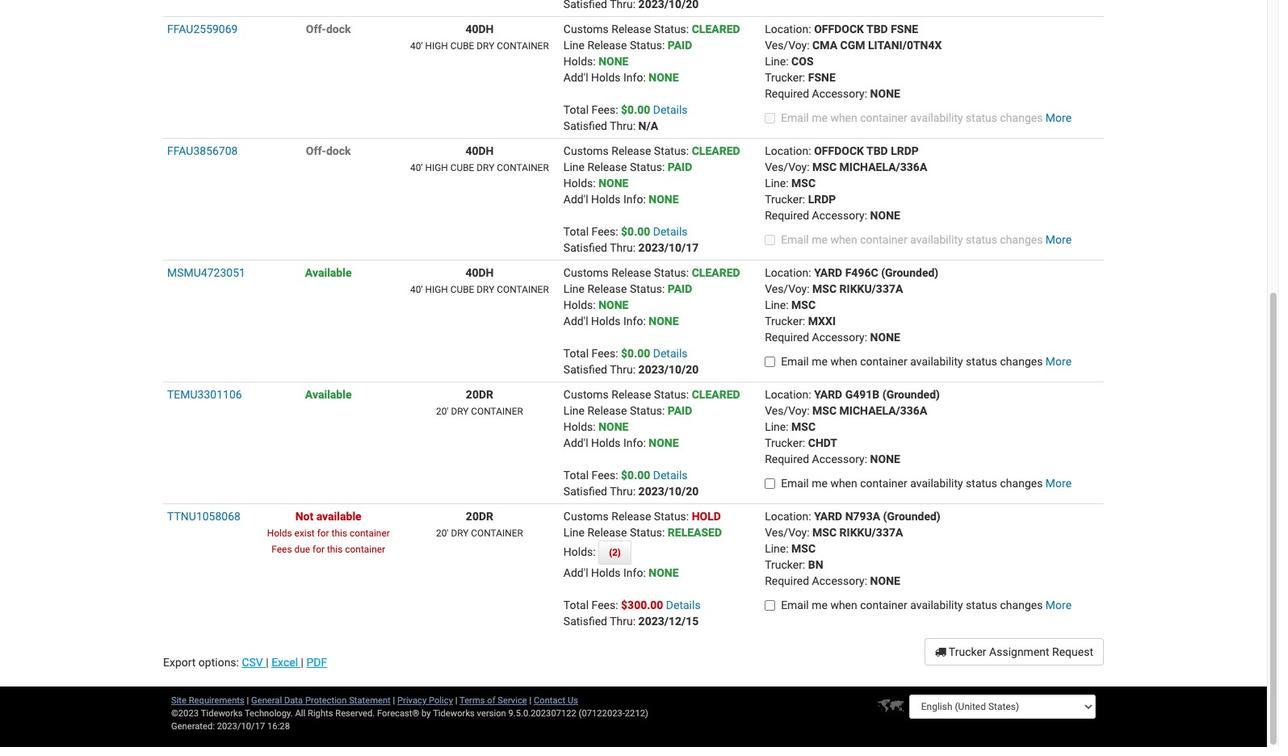 Task type: describe. For each thing, give the bounding box(es) containing it.
40dh 40' high cube dry container for total fees: $0.00 details satisfied thru: n/a
[[410, 23, 549, 52]]

general data protection statement link
[[251, 696, 391, 707]]

details for location : yard f496c (grounded) ves/voy: msc rikku/337a line: msc trucker: mxxi required accessory : none
[[653, 347, 688, 360]]

trucker
[[949, 646, 986, 659]]

holds for location : offdock tbd fsne ves/voy: cma cgm litani/0tn4x line: cos trucker: fsne required accessory : none
[[591, 71, 621, 84]]

options:
[[199, 656, 239, 669]]

40dh for total fees: $0.00 details satisfied thru: 2023/10/17
[[465, 145, 494, 157]]

accessory for n793a
[[812, 575, 865, 588]]

more for location : yard n793a (grounded) ves/voy: msc rikku/337a line: msc trucker: bn required accessory : none
[[1046, 599, 1072, 612]]

| right csv
[[266, 656, 269, 669]]

pdf
[[306, 656, 327, 669]]

satisfied for location : yard n793a (grounded) ves/voy: msc rikku/337a line: msc trucker: bn required accessory : none
[[563, 615, 607, 628]]

location : offdock tbd lrdp ves/voy: msc michaela/336a line: msc trucker: lrdp required accessory : none
[[765, 145, 927, 222]]

0 vertical spatial fsne
[[891, 23, 918, 36]]

total fees: $0.00 details satisfied thru: 2023/10/17
[[563, 225, 699, 254]]

rikku/337a for f496c
[[839, 283, 903, 296]]

(2)
[[609, 547, 621, 559]]

cube for total fees: $0.00 details satisfied thru: n/a
[[450, 40, 474, 52]]

thru: for location : offdock tbd lrdp ves/voy: msc michaela/336a line: msc trucker: lrdp required accessory : none
[[610, 241, 636, 254]]

michaela/336a for tbd
[[839, 161, 927, 174]]

$0.00 for location : offdock tbd lrdp ves/voy: msc michaela/336a line: msc trucker: lrdp required accessory : none
[[621, 225, 650, 238]]

©2023 tideworks
[[171, 709, 243, 719]]

privacy policy link
[[397, 696, 453, 707]]

exist
[[294, 528, 315, 539]]

ves/voy: for location : offdock tbd fsne ves/voy: cma cgm litani/0tn4x line: cos trucker: fsne required accessory : none
[[765, 39, 810, 52]]

holds: for location : yard f496c (grounded) ves/voy: msc rikku/337a line: msc trucker: mxxi required accessory : none
[[563, 299, 596, 312]]

email me when container availability status changes more for location : yard g491b (grounded) ves/voy: msc michaela/336a line: msc trucker: chdt required accessory : none
[[781, 477, 1072, 490]]

paid for location : yard f496c (grounded) ves/voy: msc rikku/337a line: msc trucker: mxxi required accessory : none
[[668, 283, 692, 296]]

total for location : offdock tbd lrdp ves/voy: msc michaela/336a line: msc trucker: lrdp required accessory : none
[[563, 225, 589, 238]]

contact
[[534, 696, 565, 707]]

us
[[568, 696, 578, 707]]

general
[[251, 696, 282, 707]]

available
[[316, 510, 361, 523]]

mxxi
[[808, 315, 836, 328]]

trucker: for location : yard g491b (grounded) ves/voy: msc michaela/336a line: msc trucker: chdt required accessory : none
[[765, 437, 805, 450]]

rikku/337a for n793a
[[839, 526, 903, 539]]

| up forecast®
[[393, 696, 395, 707]]

pdf link
[[306, 656, 327, 669]]

1 horizontal spatial lrdp
[[891, 145, 919, 157]]

location for location : yard n793a (grounded) ves/voy: msc rikku/337a line: msc trucker: bn required accessory : none
[[765, 510, 808, 523]]

fees
[[272, 544, 292, 556]]

bn
[[808, 559, 823, 572]]

forecast®
[[377, 709, 419, 719]]

add'l for location : yard g491b (grounded) ves/voy: msc michaela/336a line: msc trucker: chdt required accessory : none
[[563, 437, 588, 450]]

container for location : yard n793a (grounded) ves/voy: msc rikku/337a line: msc trucker: bn required accessory : none
[[860, 599, 907, 612]]

trucker: inside location : offdock tbd fsne ves/voy: cma cgm litani/0tn4x line: cos trucker: fsne required accessory : none
[[765, 71, 805, 84]]

trucker: for location : offdock tbd lrdp ves/voy: msc michaela/336a line: msc trucker: lrdp required accessory : none
[[765, 193, 805, 206]]

cma
[[812, 39, 837, 52]]

status for location : offdock tbd lrdp ves/voy: msc michaela/336a line: msc trucker: lrdp required accessory : none
[[966, 233, 997, 246]]

40' for total fees: $0.00 details satisfied thru: 2023/10/17
[[410, 162, 423, 174]]

thru: for location : offdock tbd fsne ves/voy: cma cgm litani/0tn4x line: cos trucker: fsne required accessory : none
[[610, 120, 636, 132]]

privacy
[[397, 696, 427, 707]]

location : yard f496c (grounded) ves/voy: msc rikku/337a line: msc trucker: mxxi required accessory : none
[[765, 266, 939, 344]]

service
[[498, 696, 527, 707]]

none inside location : yard n793a (grounded) ves/voy: msc rikku/337a line: msc trucker: bn required accessory : none
[[870, 575, 900, 588]]

details link for location : yard n793a (grounded) ves/voy: msc rikku/337a line: msc trucker: bn required accessory : none
[[666, 599, 701, 612]]

0 vertical spatial for
[[317, 528, 329, 539]]

0 vertical spatial this
[[332, 528, 347, 539]]

thru: for location : yard n793a (grounded) ves/voy: msc rikku/337a line: msc trucker: bn required accessory : none
[[610, 615, 636, 628]]

| left 'general'
[[247, 696, 249, 707]]

available for msmu4723051
[[305, 266, 352, 279]]

| up tideworks
[[455, 696, 457, 707]]

request
[[1052, 646, 1093, 659]]

details link for location : yard f496c (grounded) ves/voy: msc rikku/337a line: msc trucker: mxxi required accessory : none
[[653, 347, 688, 360]]

details for location : yard g491b (grounded) ves/voy: msc michaela/336a line: msc trucker: chdt required accessory : none
[[653, 469, 688, 482]]

total for location : yard n793a (grounded) ves/voy: msc rikku/337a line: msc trucker: bn required accessory : none
[[563, 599, 589, 612]]

required for location : yard n793a (grounded) ves/voy: msc rikku/337a line: msc trucker: bn required accessory : none
[[765, 575, 809, 588]]

off- for ffau2559069
[[306, 23, 326, 36]]

msmu4723051 link
[[167, 266, 245, 279]]

thru: for location : yard g491b (grounded) ves/voy: msc michaela/336a line: msc trucker: chdt required accessory : none
[[610, 485, 636, 498]]

location for location : yard g491b (grounded) ves/voy: msc michaela/336a line: msc trucker: chdt required accessory : none
[[765, 388, 808, 401]]

yard for n793a
[[814, 510, 842, 523]]

requirements
[[189, 696, 245, 707]]

yard for g491b
[[814, 388, 842, 401]]

n793a
[[845, 510, 880, 523]]

availability for location : yard g491b (grounded) ves/voy: msc michaela/336a line: msc trucker: chdt required accessory : none
[[910, 477, 963, 490]]

customs for location : offdock tbd lrdp ves/voy: msc michaela/336a line: msc trucker: lrdp required accessory : none
[[563, 145, 609, 157]]

total for location : yard g491b (grounded) ves/voy: msc michaela/336a line: msc trucker: chdt required accessory : none
[[563, 469, 589, 482]]

of
[[487, 696, 495, 707]]

required for location : yard f496c (grounded) ves/voy: msc rikku/337a line: msc trucker: mxxi required accessory : none
[[765, 331, 809, 344]]

1 vertical spatial for
[[312, 544, 325, 556]]

not
[[295, 510, 313, 523]]

protection
[[305, 696, 347, 707]]

terms of service link
[[459, 696, 527, 707]]

2212)
[[625, 709, 648, 719]]

chdt
[[808, 437, 837, 450]]

line: inside location : offdock tbd fsne ves/voy: cma cgm litani/0tn4x line: cos trucker: fsne required accessory : none
[[765, 55, 789, 68]]

more link for location : offdock tbd fsne ves/voy: cma cgm litani/0tn4x line: cos trucker: fsne required accessory : none
[[1046, 111, 1072, 124]]

(07122023-
[[579, 709, 625, 719]]

csv
[[242, 656, 263, 669]]

hold
[[692, 510, 721, 523]]

statement
[[349, 696, 391, 707]]

(2) link
[[598, 541, 631, 565]]

dry for total fees: $0.00 details satisfied thru: 2023/10/20
[[477, 284, 494, 296]]

total fees: $0.00 details satisfied thru: n/a
[[563, 103, 688, 132]]

tideworks
[[433, 709, 475, 719]]

availability for location : yard n793a (grounded) ves/voy: msc rikku/337a line: msc trucker: bn required accessory : none
[[910, 599, 963, 612]]

excel
[[271, 656, 298, 669]]

line: for location : offdock tbd lrdp ves/voy: msc michaela/336a line: msc trucker: lrdp required accessory : none
[[765, 177, 789, 190]]

info: for location : yard f496c (grounded) ves/voy: msc rikku/337a line: msc trucker: mxxi required accessory : none
[[623, 315, 646, 328]]

$0.00 for location : yard f496c (grounded) ves/voy: msc rikku/337a line: msc trucker: mxxi required accessory : none
[[621, 347, 650, 360]]

tbd for lrdp
[[866, 145, 888, 157]]

changes for location : yard f496c (grounded) ves/voy: msc rikku/337a line: msc trucker: mxxi required accessory : none
[[1000, 355, 1043, 368]]

line for location : yard n793a (grounded) ves/voy: msc rikku/337a line: msc trucker: bn required accessory : none
[[563, 526, 585, 539]]

cleared for location : yard f496c (grounded) ves/voy: msc rikku/337a line: msc trucker: mxxi required accessory : none
[[692, 266, 740, 279]]

available for temu3301106
[[305, 388, 352, 401]]

changes for location : yard n793a (grounded) ves/voy: msc rikku/337a line: msc trucker: bn required accessory : none
[[1000, 599, 1043, 612]]

trucker assignment request button
[[924, 639, 1104, 666]]

temu3301106
[[167, 388, 242, 401]]

when for chdt
[[830, 477, 857, 490]]

reserved.
[[335, 709, 375, 719]]

container for total fees: $0.00 details satisfied thru: 2023/10/17
[[497, 162, 549, 174]]

tbd for fsne
[[866, 23, 888, 36]]

availability for location : offdock tbd lrdp ves/voy: msc michaela/336a line: msc trucker: lrdp required accessory : none
[[910, 233, 963, 246]]

paid for location : offdock tbd lrdp ves/voy: msc michaela/336a line: msc trucker: lrdp required accessory : none
[[668, 161, 692, 174]]

location : offdock tbd fsne ves/voy: cma cgm litani/0tn4x line: cos trucker: fsne required accessory : none
[[765, 23, 942, 100]]

ffau2559069 link
[[167, 23, 238, 36]]

more link for location : offdock tbd lrdp ves/voy: msc michaela/336a line: msc trucker: lrdp required accessory : none
[[1046, 233, 1072, 246]]

truck image
[[935, 647, 946, 658]]

$300.00
[[621, 599, 663, 612]]

container for total fees: $0.00 details satisfied thru: 2023/10/20
[[497, 284, 549, 296]]

cleared for location : offdock tbd lrdp ves/voy: msc michaela/336a line: msc trucker: lrdp required accessory : none
[[692, 145, 740, 157]]

ffau2559069
[[167, 23, 238, 36]]

info: for location : offdock tbd fsne ves/voy: cma cgm litani/0tn4x line: cos trucker: fsne required accessory : none
[[623, 71, 646, 84]]

none inside location : yard f496c (grounded) ves/voy: msc rikku/337a line: msc trucker: mxxi required accessory : none
[[870, 331, 900, 344]]

email me when container availability status changes more for location : offdock tbd fsne ves/voy: cma cgm litani/0tn4x line: cos trucker: fsne required accessory : none
[[781, 111, 1072, 124]]

n/a
[[638, 120, 658, 132]]

holds: for location : offdock tbd fsne ves/voy: cma cgm litani/0tn4x line: cos trucker: fsne required accessory : none
[[563, 55, 596, 68]]

location for location : offdock tbd lrdp ves/voy: msc michaela/336a line: msc trucker: lrdp required accessory : none
[[765, 145, 808, 157]]

5 holds: from the top
[[563, 546, 598, 559]]

me for fsne
[[812, 111, 828, 124]]

thru: for location : yard f496c (grounded) ves/voy: msc rikku/337a line: msc trucker: mxxi required accessory : none
[[610, 363, 636, 376]]

16:28
[[267, 722, 290, 732]]

availability for location : offdock tbd fsne ves/voy: cma cgm litani/0tn4x line: cos trucker: fsne required accessory : none
[[910, 111, 963, 124]]

by
[[422, 709, 431, 719]]

20dr for customs release status : cleared line release status : paid holds: none add'l holds info: none
[[466, 388, 493, 401]]

customs release status : cleared line release status : paid holds: none add'l holds info: none for location : yard f496c (grounded) ves/voy: msc rikku/337a line: msc trucker: mxxi required accessory : none
[[563, 266, 740, 328]]

details for location : yard n793a (grounded) ves/voy: msc rikku/337a line: msc trucker: bn required accessory : none
[[666, 599, 701, 612]]

msmu4723051
[[167, 266, 245, 279]]

cgm
[[840, 39, 865, 52]]

when for fsne
[[830, 111, 857, 124]]

terms
[[459, 696, 485, 707]]

f496c
[[845, 266, 878, 279]]

not available holds exist for this container fees due for this container
[[267, 510, 390, 556]]

2023/10/17 inside site requirements | general data protection statement | privacy policy | terms of service | contact us ©2023 tideworks technology. all rights reserved. forecast® by tideworks version 9.5.0.202307122 (07122023-2212) generated: 2023/10/17 16:28
[[217, 722, 265, 732]]

$0.00 for location : yard g491b (grounded) ves/voy: msc michaela/336a line: msc trucker: chdt required accessory : none
[[621, 469, 650, 482]]

all
[[295, 709, 305, 719]]

details for location : offdock tbd fsne ves/voy: cma cgm litani/0tn4x line: cos trucker: fsne required accessory : none
[[653, 103, 688, 116]]

2023/10/17 inside total fees: $0.00 details satisfied thru: 2023/10/17
[[638, 241, 699, 254]]

due
[[294, 544, 310, 556]]

more link for location : yard g491b (grounded) ves/voy: msc michaela/336a line: msc trucker: chdt required accessory : none
[[1046, 477, 1072, 490]]

more for location : yard f496c (grounded) ves/voy: msc rikku/337a line: msc trucker: mxxi required accessory : none
[[1046, 355, 1072, 368]]



Task type: locate. For each thing, give the bounding box(es) containing it.
1 vertical spatial available
[[305, 388, 352, 401]]

none inside location : yard g491b (grounded) ves/voy: msc michaela/336a line: msc trucker: chdt required accessory : none
[[870, 453, 900, 466]]

tbd inside location : offdock tbd fsne ves/voy: cma cgm litani/0tn4x line: cos trucker: fsne required accessory : none
[[866, 23, 888, 36]]

5 accessory from the top
[[812, 575, 865, 588]]

holds for location : yard g491b (grounded) ves/voy: msc michaela/336a line: msc trucker: chdt required accessory : none
[[591, 437, 621, 450]]

5 status from the top
[[966, 599, 997, 612]]

email me when container availability status changes more
[[781, 111, 1072, 124], [781, 233, 1072, 246], [781, 355, 1072, 368], [781, 477, 1072, 490], [781, 599, 1072, 612]]

3 changes from the top
[[1000, 355, 1043, 368]]

0 vertical spatial available
[[305, 266, 352, 279]]

1 20dr 20' dry container from the top
[[436, 388, 523, 417]]

5 customs from the top
[[563, 510, 609, 523]]

0 vertical spatial michaela/336a
[[839, 161, 927, 174]]

location inside location : yard g491b (grounded) ves/voy: msc michaela/336a line: msc trucker: chdt required accessory : none
[[765, 388, 808, 401]]

5 line: from the top
[[765, 543, 789, 556]]

(grounded) inside location : yard n793a (grounded) ves/voy: msc rikku/337a line: msc trucker: bn required accessory : none
[[883, 510, 941, 523]]

0 vertical spatial 2023/10/17
[[638, 241, 699, 254]]

ves/voy: inside location : yard n793a (grounded) ves/voy: msc rikku/337a line: msc trucker: bn required accessory : none
[[765, 526, 810, 539]]

satisfied inside the total fees: $300.00 details satisfied thru: 2023/12/15
[[563, 615, 607, 628]]

email me when container availability status changes more down litani/0tn4x
[[781, 111, 1072, 124]]

yard
[[814, 266, 842, 279], [814, 388, 842, 401], [814, 510, 842, 523]]

0 horizontal spatial 2023/10/17
[[217, 722, 265, 732]]

yard left n793a
[[814, 510, 842, 523]]

4 changes from the top
[[1000, 477, 1043, 490]]

email for location : offdock tbd fsne ves/voy: cma cgm litani/0tn4x line: cos trucker: fsne required accessory : none
[[781, 111, 809, 124]]

3 status from the top
[[966, 355, 997, 368]]

more for location : yard g491b (grounded) ves/voy: msc michaela/336a line: msc trucker: chdt required accessory : none
[[1046, 477, 1072, 490]]

email down bn
[[781, 599, 809, 612]]

trucker assignment request
[[946, 646, 1093, 659]]

accessory inside location : yard f496c (grounded) ves/voy: msc rikku/337a line: msc trucker: mxxi required accessory : none
[[812, 331, 865, 344]]

rikku/337a down n793a
[[839, 526, 903, 539]]

1 availability from the top
[[910, 111, 963, 124]]

cleared for location : offdock tbd fsne ves/voy: cma cgm litani/0tn4x line: cos trucker: fsne required accessory : none
[[692, 23, 740, 36]]

satisfied for location : yard g491b (grounded) ves/voy: msc michaela/336a line: msc trucker: chdt required accessory : none
[[563, 485, 607, 498]]

1 line from the top
[[563, 39, 585, 52]]

ves/voy: inside location : yard f496c (grounded) ves/voy: msc rikku/337a line: msc trucker: mxxi required accessory : none
[[765, 283, 810, 296]]

accessory down bn
[[812, 575, 865, 588]]

| up 9.5.0.202307122
[[529, 696, 532, 707]]

1 vertical spatial (grounded)
[[882, 388, 940, 401]]

4 email me when container availability status changes more from the top
[[781, 477, 1072, 490]]

email down location : offdock tbd lrdp ves/voy: msc michaela/336a line: msc trucker: lrdp required accessory : none
[[781, 233, 809, 246]]

holds for location : offdock tbd lrdp ves/voy: msc michaela/336a line: msc trucker: lrdp required accessory : none
[[591, 193, 621, 206]]

holds: for location : offdock tbd lrdp ves/voy: msc michaela/336a line: msc trucker: lrdp required accessory : none
[[563, 177, 596, 190]]

fees: inside the total fees: $300.00 details satisfied thru: 2023/12/15
[[591, 599, 618, 612]]

fees: for location : offdock tbd lrdp ves/voy: msc michaela/336a line: msc trucker: lrdp required accessory : none
[[591, 225, 618, 238]]

line: inside location : yard n793a (grounded) ves/voy: msc rikku/337a line: msc trucker: bn required accessory : none
[[765, 543, 789, 556]]

1 rikku/337a from the top
[[839, 283, 903, 296]]

accessory down chdt
[[812, 453, 865, 466]]

add'l holds info: none
[[563, 567, 679, 580]]

tbd inside location : offdock tbd lrdp ves/voy: msc michaela/336a line: msc trucker: lrdp required accessory : none
[[866, 145, 888, 157]]

0 vertical spatial tbd
[[866, 23, 888, 36]]

4 required from the top
[[765, 453, 809, 466]]

4 availability from the top
[[910, 477, 963, 490]]

accessory down mxxi
[[812, 331, 865, 344]]

details inside total fees: $0.00 details satisfied thru: n/a
[[653, 103, 688, 116]]

status for location : offdock tbd fsne ves/voy: cma cgm litani/0tn4x line: cos trucker: fsne required accessory : none
[[966, 111, 997, 124]]

1 add'l from the top
[[563, 71, 588, 84]]

container for location : yard f496c (grounded) ves/voy: msc rikku/337a line: msc trucker: mxxi required accessory : none
[[860, 355, 907, 368]]

3 email me when container availability status changes more from the top
[[781, 355, 1072, 368]]

1 vertical spatial offdock
[[814, 145, 864, 157]]

(grounded) right g491b
[[882, 388, 940, 401]]

1 fees: from the top
[[591, 103, 618, 116]]

2 vertical spatial yard
[[814, 510, 842, 523]]

1 vertical spatial dock
[[326, 145, 351, 157]]

holds for location : yard f496c (grounded) ves/voy: msc rikku/337a line: msc trucker: mxxi required accessory : none
[[591, 315, 621, 328]]

None checkbox
[[765, 235, 775, 245], [765, 357, 775, 367], [765, 601, 775, 611], [765, 235, 775, 245], [765, 357, 775, 367], [765, 601, 775, 611]]

9.5.0.202307122
[[508, 709, 576, 719]]

location inside location : yard f496c (grounded) ves/voy: msc rikku/337a line: msc trucker: mxxi required accessory : none
[[765, 266, 808, 279]]

1 tbd from the top
[[866, 23, 888, 36]]

2 michaela/336a from the top
[[839, 405, 927, 417]]

$0.00 inside total fees: $0.00 details satisfied thru: 2023/10/17
[[621, 225, 650, 238]]

5 more link from the top
[[1046, 599, 1072, 612]]

customs inside customs release status : hold line release status : released
[[563, 510, 609, 523]]

email down cos
[[781, 111, 809, 124]]

ves/voy: for location : offdock tbd lrdp ves/voy: msc michaela/336a line: msc trucker: lrdp required accessory : none
[[765, 161, 810, 174]]

customs for location : yard n793a (grounded) ves/voy: msc rikku/337a line: msc trucker: bn required accessory : none
[[563, 510, 609, 523]]

container for location : offdock tbd fsne ves/voy: cma cgm litani/0tn4x line: cos trucker: fsne required accessory : none
[[860, 111, 907, 124]]

when down location : yard n793a (grounded) ves/voy: msc rikku/337a line: msc trucker: bn required accessory : none
[[830, 599, 857, 612]]

me for mxxi
[[812, 355, 828, 368]]

1 vertical spatial this
[[327, 544, 343, 556]]

1 off- from the top
[[306, 23, 326, 36]]

info: for location : yard g491b (grounded) ves/voy: msc michaela/336a line: msc trucker: chdt required accessory : none
[[623, 437, 646, 450]]

1 when from the top
[[830, 111, 857, 124]]

2 40' from the top
[[410, 162, 423, 174]]

2 20' from the top
[[436, 528, 449, 539]]

email me when container availability status changes more up g491b
[[781, 355, 1072, 368]]

2023/10/20
[[638, 363, 699, 376], [638, 485, 699, 498]]

email down chdt
[[781, 477, 809, 490]]

holds:
[[563, 55, 596, 68], [563, 177, 596, 190], [563, 299, 596, 312], [563, 421, 596, 434], [563, 546, 598, 559]]

0 vertical spatial total fees: $0.00 details satisfied thru: 2023/10/20
[[563, 347, 699, 376]]

20dr 20' dry container for customs release status : cleared line release status : paid holds: none add'l holds info: none
[[436, 388, 523, 417]]

3 holds: from the top
[[563, 299, 596, 312]]

container for total fees: $0.00 details satisfied thru: n/a
[[497, 40, 549, 52]]

paid for location : yard g491b (grounded) ves/voy: msc michaela/336a line: msc trucker: chdt required accessory : none
[[668, 405, 692, 417]]

site
[[171, 696, 186, 707]]

0 horizontal spatial lrdp
[[808, 193, 836, 206]]

1 offdock from the top
[[814, 23, 864, 36]]

1 line: from the top
[[765, 55, 789, 68]]

4 line from the top
[[563, 405, 585, 417]]

2 accessory from the top
[[812, 209, 865, 222]]

michaela/336a inside location : offdock tbd lrdp ves/voy: msc michaela/336a line: msc trucker: lrdp required accessory : none
[[839, 161, 927, 174]]

tbd
[[866, 23, 888, 36], [866, 145, 888, 157]]

yard left g491b
[[814, 388, 842, 401]]

ves/voy: inside location : offdock tbd fsne ves/voy: cma cgm litani/0tn4x line: cos trucker: fsne required accessory : none
[[765, 39, 810, 52]]

rikku/337a inside location : yard f496c (grounded) ves/voy: msc rikku/337a line: msc trucker: mxxi required accessory : none
[[839, 283, 903, 296]]

5 line from the top
[[563, 526, 585, 539]]

email
[[781, 111, 809, 124], [781, 233, 809, 246], [781, 355, 809, 368], [781, 477, 809, 490], [781, 599, 809, 612]]

thru: inside total fees: $0.00 details satisfied thru: n/a
[[610, 120, 636, 132]]

csv link
[[242, 656, 266, 669]]

2023/10/17
[[638, 241, 699, 254], [217, 722, 265, 732]]

email me when container availability status changes more for location : yard n793a (grounded) ves/voy: msc rikku/337a line: msc trucker: bn required accessory : none
[[781, 599, 1072, 612]]

1 customs from the top
[[563, 23, 609, 36]]

20dr for customs release status : hold line release status : released
[[466, 510, 493, 523]]

accessory up f496c
[[812, 209, 865, 222]]

2 off-dock from the top
[[306, 145, 351, 157]]

for right exist
[[317, 528, 329, 539]]

when up f496c
[[830, 233, 857, 246]]

michaela/336a inside location : yard g491b (grounded) ves/voy: msc michaela/336a line: msc trucker: chdt required accessory : none
[[839, 405, 927, 417]]

ves/voy:
[[765, 39, 810, 52], [765, 161, 810, 174], [765, 283, 810, 296], [765, 405, 810, 417], [765, 526, 810, 539]]

required for location : yard g491b (grounded) ves/voy: msc michaela/336a line: msc trucker: chdt required accessory : none
[[765, 453, 809, 466]]

location for location : yard f496c (grounded) ves/voy: msc rikku/337a line: msc trucker: mxxi required accessory : none
[[765, 266, 808, 279]]

ves/voy: for location : yard n793a (grounded) ves/voy: msc rikku/337a line: msc trucker: bn required accessory : none
[[765, 526, 810, 539]]

4 trucker: from the top
[[765, 437, 805, 450]]

3 40dh from the top
[[465, 266, 494, 279]]

1 available from the top
[[305, 266, 352, 279]]

rikku/337a down f496c
[[839, 283, 903, 296]]

fees: inside total fees: $0.00 details satisfied thru: 2023/10/17
[[591, 225, 618, 238]]

1 vertical spatial rikku/337a
[[839, 526, 903, 539]]

satisfied inside total fees: $0.00 details satisfied thru: n/a
[[563, 120, 607, 132]]

1 vertical spatial 20'
[[436, 528, 449, 539]]

5 info: from the top
[[623, 567, 646, 580]]

40dh 40' high cube dry container for total fees: $0.00 details satisfied thru: 2023/10/20
[[410, 266, 549, 296]]

released
[[668, 526, 722, 539]]

4 status from the top
[[966, 477, 997, 490]]

customs release status : cleared line release status : paid holds: none add'l holds info: none
[[563, 23, 740, 84], [563, 145, 740, 206], [563, 266, 740, 328], [563, 388, 740, 450]]

paid for location : offdock tbd fsne ves/voy: cma cgm litani/0tn4x line: cos trucker: fsne required accessory : none
[[668, 39, 692, 52]]

|
[[266, 656, 269, 669], [301, 656, 304, 669], [247, 696, 249, 707], [393, 696, 395, 707], [455, 696, 457, 707], [529, 696, 532, 707]]

0 horizontal spatial fsne
[[808, 71, 836, 84]]

msc
[[812, 161, 837, 174], [791, 177, 816, 190], [812, 283, 837, 296], [791, 299, 816, 312], [812, 405, 837, 417], [791, 421, 816, 434], [812, 526, 837, 539], [791, 543, 816, 556]]

2 me from the top
[[812, 233, 828, 246]]

offdock for cgm
[[814, 23, 864, 36]]

details inside the total fees: $300.00 details satisfied thru: 2023/12/15
[[666, 599, 701, 612]]

2 total fees: $0.00 details satisfied thru: 2023/10/20 from the top
[[563, 469, 699, 498]]

accessory inside location : yard g491b (grounded) ves/voy: msc michaela/336a line: msc trucker: chdt required accessory : none
[[812, 453, 865, 466]]

0 vertical spatial rikku/337a
[[839, 283, 903, 296]]

line: for location : yard f496c (grounded) ves/voy: msc rikku/337a line: msc trucker: mxxi required accessory : none
[[765, 299, 789, 312]]

1 holds: from the top
[[563, 55, 596, 68]]

5 add'l from the top
[[563, 567, 588, 580]]

offdock inside location : offdock tbd lrdp ves/voy: msc michaela/336a line: msc trucker: lrdp required accessory : none
[[814, 145, 864, 157]]

0 vertical spatial 20dr 20' dry container
[[436, 388, 523, 417]]

none inside location : offdock tbd fsne ves/voy: cma cgm litani/0tn4x line: cos trucker: fsne required accessory : none
[[870, 87, 900, 100]]

offdock inside location : offdock tbd fsne ves/voy: cma cgm litani/0tn4x line: cos trucker: fsne required accessory : none
[[814, 23, 864, 36]]

satisfied for location : yard f496c (grounded) ves/voy: msc rikku/337a line: msc trucker: mxxi required accessory : none
[[563, 363, 607, 376]]

1 email me when container availability status changes more from the top
[[781, 111, 1072, 124]]

1 vertical spatial off-
[[306, 145, 326, 157]]

0 vertical spatial dock
[[326, 23, 351, 36]]

total inside total fees: $0.00 details satisfied thru: 2023/10/17
[[563, 225, 589, 238]]

1 vertical spatial lrdp
[[808, 193, 836, 206]]

2 tbd from the top
[[866, 145, 888, 157]]

me down location : offdock tbd lrdp ves/voy: msc michaela/336a line: msc trucker: lrdp required accessory : none
[[812, 233, 828, 246]]

1 vertical spatial 20dr
[[466, 510, 493, 523]]

4 accessory from the top
[[812, 453, 865, 466]]

required inside location : offdock tbd fsne ves/voy: cma cgm litani/0tn4x line: cos trucker: fsne required accessory : none
[[765, 87, 809, 100]]

line: for location : yard n793a (grounded) ves/voy: msc rikku/337a line: msc trucker: bn required accessory : none
[[765, 543, 789, 556]]

3 more link from the top
[[1046, 355, 1072, 368]]

off-dock for ffau3856708
[[306, 145, 351, 157]]

required inside location : offdock tbd lrdp ves/voy: msc michaela/336a line: msc trucker: lrdp required accessory : none
[[765, 209, 809, 222]]

when for mxxi
[[830, 355, 857, 368]]

line inside customs release status : hold line release status : released
[[563, 526, 585, 539]]

email down mxxi
[[781, 355, 809, 368]]

1 vertical spatial 40'
[[410, 162, 423, 174]]

2 vertical spatial 40dh 40' high cube dry container
[[410, 266, 549, 296]]

2 info: from the top
[[623, 193, 646, 206]]

generated:
[[171, 722, 215, 732]]

total fees: $300.00 details satisfied thru: 2023/12/15
[[563, 599, 701, 628]]

trucker: inside location : yard g491b (grounded) ves/voy: msc michaela/336a line: msc trucker: chdt required accessory : none
[[765, 437, 805, 450]]

status
[[654, 23, 686, 36], [630, 39, 662, 52], [654, 145, 686, 157], [630, 161, 662, 174], [654, 266, 686, 279], [630, 283, 662, 296], [654, 388, 686, 401], [630, 405, 662, 417], [654, 510, 686, 523], [630, 526, 662, 539]]

location
[[765, 23, 808, 36], [765, 145, 808, 157], [765, 266, 808, 279], [765, 388, 808, 401], [765, 510, 808, 523]]

1 vertical spatial high
[[425, 162, 448, 174]]

1 vertical spatial 40dh
[[465, 145, 494, 157]]

details for location : offdock tbd lrdp ves/voy: msc michaela/336a line: msc trucker: lrdp required accessory : none
[[653, 225, 688, 238]]

container for location : yard g491b (grounded) ves/voy: msc michaela/336a line: msc trucker: chdt required accessory : none
[[860, 477, 907, 490]]

5 availability from the top
[[910, 599, 963, 612]]

g491b
[[845, 388, 880, 401]]

version
[[477, 709, 506, 719]]

location for location : offdock tbd fsne ves/voy: cma cgm litani/0tn4x line: cos trucker: fsne required accessory : none
[[765, 23, 808, 36]]

(grounded) right n793a
[[883, 510, 941, 523]]

lrdp
[[891, 145, 919, 157], [808, 193, 836, 206]]

1 more link from the top
[[1046, 111, 1072, 124]]

for
[[317, 528, 329, 539], [312, 544, 325, 556]]

0 vertical spatial cube
[[450, 40, 474, 52]]

satisfied for location : offdock tbd lrdp ves/voy: msc michaela/336a line: msc trucker: lrdp required accessory : none
[[563, 241, 607, 254]]

2 customs from the top
[[563, 145, 609, 157]]

fsne down cos
[[808, 71, 836, 84]]

1 vertical spatial off-dock
[[306, 145, 351, 157]]

1 vertical spatial tbd
[[866, 145, 888, 157]]

ves/voy: inside location : offdock tbd lrdp ves/voy: msc michaela/336a line: msc trucker: lrdp required accessory : none
[[765, 161, 810, 174]]

1 status from the top
[[966, 111, 997, 124]]

location inside location : yard n793a (grounded) ves/voy: msc rikku/337a line: msc trucker: bn required accessory : none
[[765, 510, 808, 523]]

4 fees: from the top
[[591, 469, 618, 482]]

me down mxxi
[[812, 355, 828, 368]]

1 total fees: $0.00 details satisfied thru: 2023/10/20 from the top
[[563, 347, 699, 376]]

2 satisfied from the top
[[563, 241, 607, 254]]

total inside the total fees: $300.00 details satisfied thru: 2023/12/15
[[563, 599, 589, 612]]

0 vertical spatial off-
[[306, 23, 326, 36]]

1 2023/10/20 from the top
[[638, 363, 699, 376]]

customs release status : hold line release status : released
[[563, 510, 722, 539]]

4 when from the top
[[830, 477, 857, 490]]

total fees: $0.00 details satisfied thru: 2023/10/20
[[563, 347, 699, 376], [563, 469, 699, 498]]

thru: inside total fees: $0.00 details satisfied thru: 2023/10/17
[[610, 241, 636, 254]]

1 vertical spatial michaela/336a
[[839, 405, 927, 417]]

me for lrdp
[[812, 233, 828, 246]]

2 required from the top
[[765, 209, 809, 222]]

line for location : yard f496c (grounded) ves/voy: msc rikku/337a line: msc trucker: mxxi required accessory : none
[[563, 283, 585, 296]]

fees: inside total fees: $0.00 details satisfied thru: n/a
[[591, 103, 618, 116]]

fees: for location : offdock tbd fsne ves/voy: cma cgm litani/0tn4x line: cos trucker: fsne required accessory : none
[[591, 103, 618, 116]]

data
[[284, 696, 303, 707]]

40dh for total fees: $0.00 details satisfied thru: n/a
[[465, 23, 494, 36]]

accessory inside location : offdock tbd fsne ves/voy: cma cgm litani/0tn4x line: cos trucker: fsne required accessory : none
[[812, 87, 865, 100]]

1 dock from the top
[[326, 23, 351, 36]]

more link for location : yard n793a (grounded) ves/voy: msc rikku/337a line: msc trucker: bn required accessory : none
[[1046, 599, 1072, 612]]

20'
[[436, 406, 449, 417], [436, 528, 449, 539]]

2 available from the top
[[305, 388, 352, 401]]

0 vertical spatial (grounded)
[[881, 266, 939, 279]]

4 add'l from the top
[[563, 437, 588, 450]]

yard inside location : yard f496c (grounded) ves/voy: msc rikku/337a line: msc trucker: mxxi required accessory : none
[[814, 266, 842, 279]]

contact us link
[[534, 696, 578, 707]]

details link
[[653, 103, 688, 116], [653, 225, 688, 238], [653, 347, 688, 360], [653, 469, 688, 482], [666, 599, 701, 612]]

5 trucker: from the top
[[765, 559, 805, 572]]

3 me from the top
[[812, 355, 828, 368]]

line for location : offdock tbd fsne ves/voy: cma cgm litani/0tn4x line: cos trucker: fsne required accessory : none
[[563, 39, 585, 52]]

4 thru: from the top
[[610, 485, 636, 498]]

5 changes from the top
[[1000, 599, 1043, 612]]

2 vertical spatial 40dh
[[465, 266, 494, 279]]

3 $0.00 from the top
[[621, 347, 650, 360]]

container
[[860, 111, 907, 124], [860, 233, 907, 246], [860, 355, 907, 368], [860, 477, 907, 490], [350, 528, 390, 539], [345, 544, 385, 556], [860, 599, 907, 612]]

2 cube from the top
[[450, 162, 474, 174]]

location inside location : offdock tbd fsne ves/voy: cma cgm litani/0tn4x line: cos trucker: fsne required accessory : none
[[765, 23, 808, 36]]

technology.
[[245, 709, 293, 719]]

ffau3856708
[[167, 145, 238, 157]]

1 email from the top
[[781, 111, 809, 124]]

2 20dr 20' dry container from the top
[[436, 510, 523, 539]]

0 vertical spatial yard
[[814, 266, 842, 279]]

4 paid from the top
[[668, 405, 692, 417]]

2 thru: from the top
[[610, 241, 636, 254]]

info:
[[623, 71, 646, 84], [623, 193, 646, 206], [623, 315, 646, 328], [623, 437, 646, 450], [623, 567, 646, 580]]

policy
[[429, 696, 453, 707]]

2 more from the top
[[1046, 233, 1072, 246]]

yard inside location : yard g491b (grounded) ves/voy: msc michaela/336a line: msc trucker: chdt required accessory : none
[[814, 388, 842, 401]]

2 fees: from the top
[[591, 225, 618, 238]]

2023/12/15
[[638, 615, 699, 628]]

2 line from the top
[[563, 161, 585, 174]]

2 holds: from the top
[[563, 177, 596, 190]]

yard inside location : yard n793a (grounded) ves/voy: msc rikku/337a line: msc trucker: bn required accessory : none
[[814, 510, 842, 523]]

required for location : offdock tbd lrdp ves/voy: msc michaela/336a line: msc trucker: lrdp required accessory : none
[[765, 209, 809, 222]]

3 fees: from the top
[[591, 347, 618, 360]]

fees: for location : yard g491b (grounded) ves/voy: msc michaela/336a line: msc trucker: chdt required accessory : none
[[591, 469, 618, 482]]

location : yard g491b (grounded) ves/voy: msc michaela/336a line: msc trucker: chdt required accessory : none
[[765, 388, 940, 466]]

(grounded) inside location : yard g491b (grounded) ves/voy: msc michaela/336a line: msc trucker: chdt required accessory : none
[[882, 388, 940, 401]]

fees: for location : yard f496c (grounded) ves/voy: msc rikku/337a line: msc trucker: mxxi required accessory : none
[[591, 347, 618, 360]]

location inside location : offdock tbd lrdp ves/voy: msc michaela/336a line: msc trucker: lrdp required accessory : none
[[765, 145, 808, 157]]

offdock
[[814, 23, 864, 36], [814, 145, 864, 157]]

1 off-dock from the top
[[306, 23, 351, 36]]

trucker: for location : yard f496c (grounded) ves/voy: msc rikku/337a line: msc trucker: mxxi required accessory : none
[[765, 315, 805, 328]]

dock for ffau2559069
[[326, 23, 351, 36]]

4 customs release status : cleared line release status : paid holds: none add'l holds info: none from the top
[[563, 388, 740, 450]]

rikku/337a inside location : yard n793a (grounded) ves/voy: msc rikku/337a line: msc trucker: bn required accessory : none
[[839, 526, 903, 539]]

1 vertical spatial 20dr 20' dry container
[[436, 510, 523, 539]]

3 email from the top
[[781, 355, 809, 368]]

1 20dr from the top
[[466, 388, 493, 401]]

5 thru: from the top
[[610, 615, 636, 628]]

total inside total fees: $0.00 details satisfied thru: n/a
[[563, 103, 589, 116]]

2 vertical spatial cube
[[450, 284, 474, 296]]

3 required from the top
[[765, 331, 809, 344]]

export
[[163, 656, 196, 669]]

customs
[[563, 23, 609, 36], [563, 145, 609, 157], [563, 266, 609, 279], [563, 388, 609, 401], [563, 510, 609, 523]]

assignment
[[989, 646, 1049, 659]]

3 satisfied from the top
[[563, 363, 607, 376]]

ttnu1058068
[[167, 510, 241, 523]]

add'l
[[563, 71, 588, 84], [563, 193, 588, 206], [563, 315, 588, 328], [563, 437, 588, 450], [563, 567, 588, 580]]

1 vertical spatial cube
[[450, 162, 474, 174]]

email me when container availability status changes more up "truck" image
[[781, 599, 1072, 612]]

1 vertical spatial 2023/10/17
[[217, 722, 265, 732]]

2 availability from the top
[[910, 233, 963, 246]]

0 vertical spatial offdock
[[814, 23, 864, 36]]

1 40dh from the top
[[465, 23, 494, 36]]

me for chdt
[[812, 477, 828, 490]]

release
[[611, 23, 651, 36], [587, 39, 627, 52], [611, 145, 651, 157], [587, 161, 627, 174], [611, 266, 651, 279], [587, 283, 627, 296], [611, 388, 651, 401], [587, 405, 627, 417], [611, 510, 651, 523], [587, 526, 627, 539]]

:
[[686, 23, 689, 36], [808, 23, 811, 36], [662, 39, 665, 52], [865, 87, 867, 100], [686, 145, 689, 157], [808, 145, 811, 157], [662, 161, 665, 174], [865, 209, 867, 222], [686, 266, 689, 279], [808, 266, 811, 279], [662, 283, 665, 296], [865, 331, 867, 344], [686, 388, 689, 401], [808, 388, 811, 401], [662, 405, 665, 417], [865, 453, 867, 466], [686, 510, 689, 523], [808, 510, 811, 523], [662, 526, 665, 539], [865, 575, 867, 588]]

fees: for location : yard n793a (grounded) ves/voy: msc rikku/337a line: msc trucker: bn required accessory : none
[[591, 599, 618, 612]]

high for total fees: $0.00 details satisfied thru: 2023/10/20
[[425, 284, 448, 296]]

this down available
[[332, 528, 347, 539]]

3 high from the top
[[425, 284, 448, 296]]

20' for customs release status : hold line release status : released
[[436, 528, 449, 539]]

accessory down cos
[[812, 87, 865, 100]]

0 vertical spatial 40dh
[[465, 23, 494, 36]]

total fees: $0.00 details satisfied thru: 2023/10/20 for location : yard f496c (grounded) ves/voy: msc rikku/337a line: msc trucker: mxxi required accessory : none
[[563, 347, 699, 376]]

cleared for location : yard g491b (grounded) ves/voy: msc michaela/336a line: msc trucker: chdt required accessory : none
[[692, 388, 740, 401]]

me down bn
[[812, 599, 828, 612]]

0 vertical spatial off-dock
[[306, 23, 351, 36]]

accessory for g491b
[[812, 453, 865, 466]]

20dr
[[466, 388, 493, 401], [466, 510, 493, 523]]

for right due
[[312, 544, 325, 556]]

status for location : yard n793a (grounded) ves/voy: msc rikku/337a line: msc trucker: bn required accessory : none
[[966, 599, 997, 612]]

temu3301106 link
[[167, 388, 242, 401]]

1 changes from the top
[[1000, 111, 1043, 124]]

when
[[830, 111, 857, 124], [830, 233, 857, 246], [830, 355, 857, 368], [830, 477, 857, 490], [830, 599, 857, 612]]

0 vertical spatial 2023/10/20
[[638, 363, 699, 376]]

0 vertical spatial 20dr
[[466, 388, 493, 401]]

email me when container availability status changes more up n793a
[[781, 477, 1072, 490]]

dry for total fees: $0.00 details satisfied thru: n/a
[[477, 40, 494, 52]]

3 thru: from the top
[[610, 363, 636, 376]]

40dh
[[465, 23, 494, 36], [465, 145, 494, 157], [465, 266, 494, 279]]

michaela/336a for g491b
[[839, 405, 927, 417]]

me down chdt
[[812, 477, 828, 490]]

ves/voy: inside location : yard g491b (grounded) ves/voy: msc michaela/336a line: msc trucker: chdt required accessory : none
[[765, 405, 810, 417]]

litani/0tn4x
[[868, 39, 942, 52]]

satisfied inside total fees: $0.00 details satisfied thru: 2023/10/17
[[563, 241, 607, 254]]

ves/voy: for location : yard f496c (grounded) ves/voy: msc rikku/337a line: msc trucker: mxxi required accessory : none
[[765, 283, 810, 296]]

0 vertical spatial lrdp
[[891, 145, 919, 157]]

1 vertical spatial 40dh 40' high cube dry container
[[410, 145, 549, 174]]

4 ves/voy: from the top
[[765, 405, 810, 417]]

add'l for location : yard f496c (grounded) ves/voy: msc rikku/337a line: msc trucker: mxxi required accessory : none
[[563, 315, 588, 328]]

required inside location : yard n793a (grounded) ves/voy: msc rikku/337a line: msc trucker: bn required accessory : none
[[765, 575, 809, 588]]

2 vertical spatial high
[[425, 284, 448, 296]]

thru: inside the total fees: $300.00 details satisfied thru: 2023/12/15
[[610, 615, 636, 628]]

1 required from the top
[[765, 87, 809, 100]]

5 more from the top
[[1046, 599, 1072, 612]]

accessory inside location : yard n793a (grounded) ves/voy: msc rikku/337a line: msc trucker: bn required accessory : none
[[812, 575, 865, 588]]

customs for location : yard g491b (grounded) ves/voy: msc michaela/336a line: msc trucker: chdt required accessory : none
[[563, 388, 609, 401]]

paid
[[668, 39, 692, 52], [668, 161, 692, 174], [668, 283, 692, 296], [668, 405, 692, 417]]

excel link
[[271, 656, 301, 669]]

3 40dh 40' high cube dry container from the top
[[410, 266, 549, 296]]

customs for location : yard f496c (grounded) ves/voy: msc rikku/337a line: msc trucker: mxxi required accessory : none
[[563, 266, 609, 279]]

when down location : offdock tbd fsne ves/voy: cma cgm litani/0tn4x line: cos trucker: fsne required accessory : none
[[830, 111, 857, 124]]

1 vertical spatial yard
[[814, 388, 842, 401]]

export options: csv | excel | pdf
[[163, 656, 327, 669]]

yard left f496c
[[814, 266, 842, 279]]

(grounded) right f496c
[[881, 266, 939, 279]]

(grounded) inside location : yard f496c (grounded) ves/voy: msc rikku/337a line: msc trucker: mxxi required accessory : none
[[881, 266, 939, 279]]

1 info: from the top
[[623, 71, 646, 84]]

fsne up litani/0tn4x
[[891, 23, 918, 36]]

high
[[425, 40, 448, 52], [425, 162, 448, 174], [425, 284, 448, 296]]

more for location : offdock tbd lrdp ves/voy: msc michaela/336a line: msc trucker: lrdp required accessory : none
[[1046, 233, 1072, 246]]

1 horizontal spatial fsne
[[891, 23, 918, 36]]

4 satisfied from the top
[[563, 485, 607, 498]]

add'l for location : offdock tbd fsne ves/voy: cma cgm litani/0tn4x line: cos trucker: fsne required accessory : none
[[563, 71, 588, 84]]

required inside location : yard f496c (grounded) ves/voy: msc rikku/337a line: msc trucker: mxxi required accessory : none
[[765, 331, 809, 344]]

holds inside not available holds exist for this container fees due for this container
[[267, 528, 292, 539]]

| left pdf
[[301, 656, 304, 669]]

details inside total fees: $0.00 details satisfied thru: 2023/10/17
[[653, 225, 688, 238]]

when up g491b
[[830, 355, 857, 368]]

trucker: inside location : yard n793a (grounded) ves/voy: msc rikku/337a line: msc trucker: bn required accessory : none
[[765, 559, 805, 572]]

3 info: from the top
[[623, 315, 646, 328]]

me down cos
[[812, 111, 828, 124]]

required inside location : yard g491b (grounded) ves/voy: msc michaela/336a line: msc trucker: chdt required accessory : none
[[765, 453, 809, 466]]

trucker: inside location : yard f496c (grounded) ves/voy: msc rikku/337a line: msc trucker: mxxi required accessory : none
[[765, 315, 805, 328]]

1 thru: from the top
[[610, 120, 636, 132]]

cos
[[791, 55, 814, 68]]

email me when container availability status changes more up f496c
[[781, 233, 1072, 246]]

none inside location : offdock tbd lrdp ves/voy: msc michaela/336a line: msc trucker: lrdp required accessory : none
[[870, 209, 900, 222]]

more link for location : yard f496c (grounded) ves/voy: msc rikku/337a line: msc trucker: mxxi required accessory : none
[[1046, 355, 1072, 368]]

line: inside location : offdock tbd lrdp ves/voy: msc michaela/336a line: msc trucker: lrdp required accessory : none
[[765, 177, 789, 190]]

40dh 40' high cube dry container for total fees: $0.00 details satisfied thru: 2023/10/17
[[410, 145, 549, 174]]

1 vertical spatial 2023/10/20
[[638, 485, 699, 498]]

accessory for f496c
[[812, 331, 865, 344]]

1 horizontal spatial 2023/10/17
[[638, 241, 699, 254]]

required
[[765, 87, 809, 100], [765, 209, 809, 222], [765, 331, 809, 344], [765, 453, 809, 466], [765, 575, 809, 588]]

location : yard n793a (grounded) ves/voy: msc rikku/337a line: msc trucker: bn required accessory : none
[[765, 510, 941, 588]]

0 vertical spatial 20'
[[436, 406, 449, 417]]

ttnu1058068 link
[[167, 510, 241, 523]]

accessory inside location : offdock tbd lrdp ves/voy: msc michaela/336a line: msc trucker: lrdp required accessory : none
[[812, 209, 865, 222]]

3 customs release status : cleared line release status : paid holds: none add'l holds info: none from the top
[[563, 266, 740, 328]]

rights
[[308, 709, 333, 719]]

2 vertical spatial 40'
[[410, 284, 423, 296]]

fees:
[[591, 103, 618, 116], [591, 225, 618, 238], [591, 347, 618, 360], [591, 469, 618, 482], [591, 599, 618, 612]]

5 location from the top
[[765, 510, 808, 523]]

20dr 20' dry container for customs release status : hold line release status : released
[[436, 510, 523, 539]]

cleared
[[692, 23, 740, 36], [692, 145, 740, 157], [692, 266, 740, 279], [692, 388, 740, 401]]

(grounded)
[[881, 266, 939, 279], [882, 388, 940, 401], [883, 510, 941, 523]]

0 vertical spatial 40dh 40' high cube dry container
[[410, 23, 549, 52]]

site requirements link
[[171, 696, 245, 707]]

(grounded) for location : yard g491b (grounded) ves/voy: msc michaela/336a line: msc trucker: chdt required accessory : none
[[882, 388, 940, 401]]

trucker: inside location : offdock tbd lrdp ves/voy: msc michaela/336a line: msc trucker: lrdp required accessory : none
[[765, 193, 805, 206]]

cube for total fees: $0.00 details satisfied thru: 2023/10/17
[[450, 162, 474, 174]]

when up n793a
[[830, 477, 857, 490]]

2 customs release status : cleared line release status : paid holds: none add'l holds info: none from the top
[[563, 145, 740, 206]]

line: inside location : yard g491b (grounded) ves/voy: msc michaela/336a line: msc trucker: chdt required accessory : none
[[765, 421, 789, 434]]

line: inside location : yard f496c (grounded) ves/voy: msc rikku/337a line: msc trucker: mxxi required accessory : none
[[765, 299, 789, 312]]

1 20' from the top
[[436, 406, 449, 417]]

1 more from the top
[[1046, 111, 1072, 124]]

availability for location : yard f496c (grounded) ves/voy: msc rikku/337a line: msc trucker: mxxi required accessory : none
[[910, 355, 963, 368]]

$0.00 inside total fees: $0.00 details satisfied thru: n/a
[[621, 103, 650, 116]]

off-dock
[[306, 23, 351, 36], [306, 145, 351, 157]]

None checkbox
[[765, 113, 775, 124], [765, 479, 775, 489], [765, 113, 775, 124], [765, 479, 775, 489]]

add'l for location : offdock tbd lrdp ves/voy: msc michaela/336a line: msc trucker: lrdp required accessory : none
[[563, 193, 588, 206]]

0 vertical spatial 40'
[[410, 40, 423, 52]]

4 me from the top
[[812, 477, 828, 490]]

1 vertical spatial fsne
[[808, 71, 836, 84]]

0 vertical spatial high
[[425, 40, 448, 52]]

ffau3856708 link
[[167, 145, 238, 157]]

2 vertical spatial (grounded)
[[883, 510, 941, 523]]

line for location : yard g491b (grounded) ves/voy: msc michaela/336a line: msc trucker: chdt required accessory : none
[[563, 405, 585, 417]]

1 vertical spatial total fees: $0.00 details satisfied thru: 2023/10/20
[[563, 469, 699, 498]]

site requirements | general data protection statement | privacy policy | terms of service | contact us ©2023 tideworks technology. all rights reserved. forecast® by tideworks version 9.5.0.202307122 (07122023-2212) generated: 2023/10/17 16:28
[[171, 696, 648, 732]]

customs release status : cleared line release status : paid holds: none add'l holds info: none for location : offdock tbd fsne ves/voy: cma cgm litani/0tn4x line: cos trucker: fsne required accessory : none
[[563, 23, 740, 84]]

this right due
[[327, 544, 343, 556]]



Task type: vqa. For each thing, say whether or not it's contained in the screenshot.


